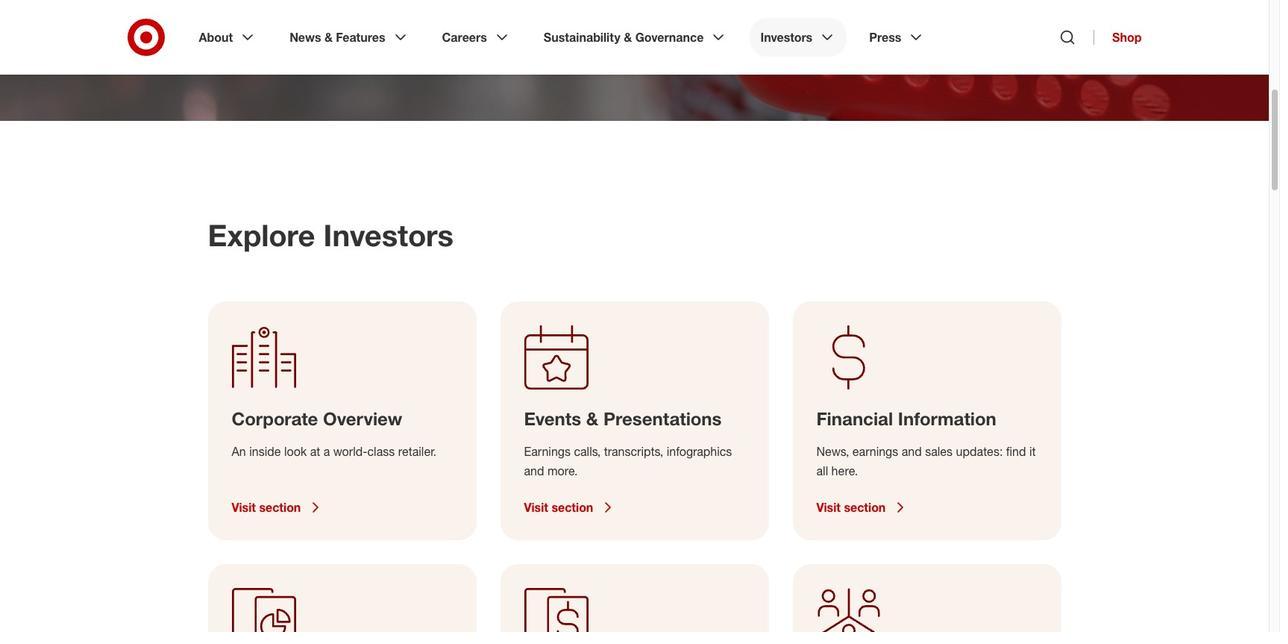Task type: vqa. For each thing, say whether or not it's contained in the screenshot.
2015
no



Task type: describe. For each thing, give the bounding box(es) containing it.
visit section link for &
[[524, 499, 745, 516]]

it
[[1030, 444, 1036, 459]]

& for news
[[325, 30, 333, 45]]

at
[[310, 444, 320, 459]]

careers link
[[432, 18, 522, 57]]

section for events
[[552, 500, 593, 515]]

news & features link
[[279, 18, 420, 57]]

here.
[[832, 463, 858, 478]]

about
[[199, 30, 233, 45]]

find
[[1007, 444, 1027, 459]]

sustainability & governance link
[[533, 18, 738, 57]]

overview
[[323, 407, 402, 430]]

careers
[[442, 30, 487, 45]]

an
[[232, 444, 246, 459]]

about link
[[188, 18, 267, 57]]

inside
[[249, 444, 281, 459]]

1 vertical spatial investors
[[324, 217, 454, 253]]

& for sustainability
[[624, 30, 632, 45]]

and inside news, earnings and sales updates: find it all here.
[[902, 444, 922, 459]]

visit section link for overview
[[232, 499, 453, 516]]

transcripts,
[[604, 444, 664, 459]]

information
[[898, 407, 997, 430]]

presentations
[[604, 407, 722, 430]]

look
[[284, 444, 307, 459]]

a
[[324, 444, 330, 459]]

earnings
[[524, 444, 571, 459]]

sustainability & governance
[[544, 30, 704, 45]]

visit section for events
[[524, 500, 593, 515]]

corporate overview
[[232, 407, 402, 430]]

news, earnings and sales updates: find it all here.
[[817, 444, 1036, 478]]

an inside look at a world-class retailer.
[[232, 444, 437, 459]]



Task type: locate. For each thing, give the bounding box(es) containing it.
visit section down more.
[[524, 500, 593, 515]]

visit section link down "earnings calls, transcripts, infographics and more."
[[524, 499, 745, 516]]

1 visit section from the left
[[232, 500, 301, 515]]

3 visit section from the left
[[817, 500, 886, 515]]

world-
[[333, 444, 368, 459]]

investors link
[[750, 18, 847, 57]]

section
[[259, 500, 301, 515], [552, 500, 593, 515], [844, 500, 886, 515]]

investors
[[761, 30, 813, 45], [324, 217, 454, 253]]

section down the inside
[[259, 500, 301, 515]]

infographics
[[667, 444, 732, 459]]

0 horizontal spatial visit section
[[232, 500, 301, 515]]

1 horizontal spatial visit section link
[[524, 499, 745, 516]]

1 horizontal spatial section
[[552, 500, 593, 515]]

2 horizontal spatial visit
[[817, 500, 841, 515]]

news
[[290, 30, 321, 45]]

corporate
[[232, 407, 318, 430]]

visit section link for information
[[817, 499, 1038, 516]]

visit section link
[[232, 499, 453, 516], [524, 499, 745, 516], [817, 499, 1038, 516]]

section for financial
[[844, 500, 886, 515]]

2 visit section from the left
[[524, 500, 593, 515]]

explore
[[208, 217, 315, 253]]

financial information
[[817, 407, 997, 430]]

section for corporate
[[259, 500, 301, 515]]

2 horizontal spatial visit section
[[817, 500, 886, 515]]

and down earnings
[[524, 463, 544, 478]]

shop link
[[1094, 30, 1142, 45]]

visit section down the inside
[[232, 500, 301, 515]]

and inside "earnings calls, transcripts, infographics and more."
[[524, 463, 544, 478]]

visit down all
[[817, 500, 841, 515]]

1 section from the left
[[259, 500, 301, 515]]

0 horizontal spatial section
[[259, 500, 301, 515]]

& left governance
[[624, 30, 632, 45]]

2 visit from the left
[[524, 500, 549, 515]]

0 horizontal spatial visit
[[232, 500, 256, 515]]

&
[[325, 30, 333, 45], [624, 30, 632, 45], [586, 407, 599, 430]]

& right news
[[325, 30, 333, 45]]

calls,
[[574, 444, 601, 459]]

2 visit section link from the left
[[524, 499, 745, 516]]

visit down more.
[[524, 500, 549, 515]]

visit for events & presentations
[[524, 500, 549, 515]]

earnings
[[853, 444, 899, 459]]

visit section for financial
[[817, 500, 886, 515]]

press link
[[859, 18, 936, 57]]

visit section link down an inside look at a world-class retailer.
[[232, 499, 453, 516]]

1 horizontal spatial visit
[[524, 500, 549, 515]]

updates:
[[956, 444, 1003, 459]]

visit for corporate overview
[[232, 500, 256, 515]]

news & features
[[290, 30, 386, 45]]

visit section
[[232, 500, 301, 515], [524, 500, 593, 515], [817, 500, 886, 515]]

events
[[524, 407, 581, 430]]

visit
[[232, 500, 256, 515], [524, 500, 549, 515], [817, 500, 841, 515]]

0 horizontal spatial &
[[325, 30, 333, 45]]

0 horizontal spatial investors
[[324, 217, 454, 253]]

news,
[[817, 444, 850, 459]]

and
[[902, 444, 922, 459], [524, 463, 544, 478]]

sales
[[926, 444, 953, 459]]

visit section link down news, earnings and sales updates: find it all here.
[[817, 499, 1038, 516]]

earnings calls, transcripts, infographics and more.
[[524, 444, 732, 478]]

3 visit section link from the left
[[817, 499, 1038, 516]]

2 horizontal spatial section
[[844, 500, 886, 515]]

& up calls,
[[586, 407, 599, 430]]

0 vertical spatial and
[[902, 444, 922, 459]]

& for events
[[586, 407, 599, 430]]

1 horizontal spatial and
[[902, 444, 922, 459]]

visit section for corporate
[[232, 500, 301, 515]]

2 horizontal spatial &
[[624, 30, 632, 45]]

visit for financial information
[[817, 500, 841, 515]]

section down the here.
[[844, 500, 886, 515]]

1 vertical spatial and
[[524, 463, 544, 478]]

sustainability
[[544, 30, 621, 45]]

governance
[[636, 30, 704, 45]]

0 vertical spatial investors
[[761, 30, 813, 45]]

shop
[[1113, 30, 1142, 45]]

press
[[870, 30, 902, 45]]

events & presentations
[[524, 407, 722, 430]]

1 visit section link from the left
[[232, 499, 453, 516]]

visit section down the here.
[[817, 500, 886, 515]]

visit down an
[[232, 500, 256, 515]]

class
[[368, 444, 395, 459]]

features
[[336, 30, 386, 45]]

retailer.
[[398, 444, 437, 459]]

all
[[817, 463, 829, 478]]

and left sales
[[902, 444, 922, 459]]

explore investors
[[208, 217, 454, 253]]

3 section from the left
[[844, 500, 886, 515]]

1 horizontal spatial visit section
[[524, 500, 593, 515]]

2 section from the left
[[552, 500, 593, 515]]

financial
[[817, 407, 893, 430]]

section down more.
[[552, 500, 593, 515]]

1 horizontal spatial investors
[[761, 30, 813, 45]]

3 visit from the left
[[817, 500, 841, 515]]

1 horizontal spatial &
[[586, 407, 599, 430]]

0 horizontal spatial and
[[524, 463, 544, 478]]

1 visit from the left
[[232, 500, 256, 515]]

more.
[[548, 463, 578, 478]]

0 horizontal spatial visit section link
[[232, 499, 453, 516]]

2 horizontal spatial visit section link
[[817, 499, 1038, 516]]



